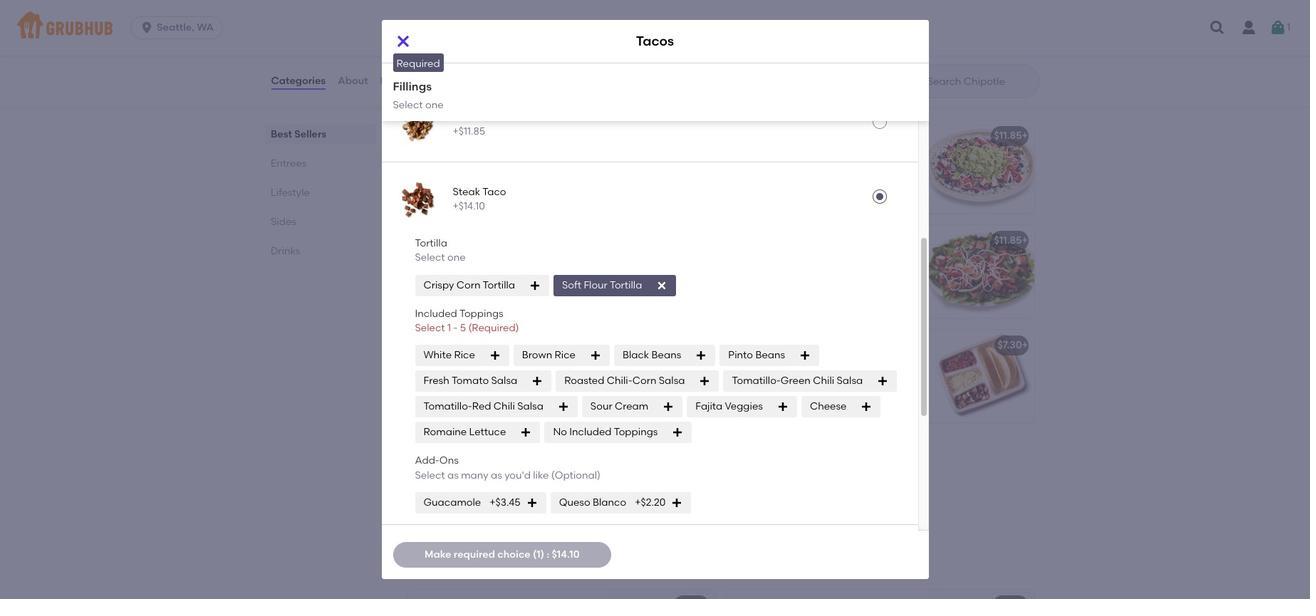 Task type: locate. For each thing, give the bounding box(es) containing it.
1 vertical spatial chili
[[494, 401, 515, 413]]

of inside your choice of freshly grilled meat, sofritas, or guacamole, and up to five toppings served in a soft or hard-shell tortilla.
[[474, 362, 484, 375]]

included inside included toppings select 1 - 5 (required)
[[415, 308, 457, 320]]

seattle, wa button
[[130, 16, 229, 39]]

:
[[547, 549, 550, 561]]

flour right soft
[[584, 279, 608, 291]]

to left "go"
[[857, 374, 867, 386]]

fajita inside cheese in a flour tortilla with your choice of meat, sofritas or fajita veggies and three included sides.
[[544, 269, 569, 281]]

0 horizontal spatial one
[[425, 99, 444, 111]]

0 horizontal spatial grilled
[[520, 362, 550, 375]]

1 horizontal spatial flour
[[584, 279, 608, 291]]

2 horizontal spatial in
[[807, 167, 816, 180]]

beans for pinto beans
[[756, 349, 785, 361]]

meat, down own
[[806, 360, 834, 372]]

or up guac, at the right top of the page
[[816, 182, 826, 194]]

of up the fresh tomato salsa
[[474, 362, 484, 375]]

green
[[781, 375, 811, 387]]

chips & queso blanco
[[418, 8, 527, 20]]

tomatillo- up pair
[[732, 375, 781, 387]]

0 vertical spatial blanco
[[493, 8, 527, 20]]

taco right chicken
[[495, 111, 518, 123]]

chicken taco +$11.85
[[453, 111, 518, 138]]

burrito
[[416, 130, 449, 142]]

0 horizontal spatial to
[[566, 377, 576, 389]]

1 horizontal spatial meat,
[[552, 362, 581, 375]]

entrees down best sellers
[[270, 158, 306, 170]]

0 horizontal spatial organic
[[416, 493, 453, 505]]

choice for your choice of freshly grilled meat, sofritas, or guacamole, and up to five toppings served in a soft or hard-shell tortilla.
[[439, 362, 472, 375]]

tomatillo-green chili salsa
[[732, 375, 863, 387]]

0 vertical spatial tacos
[[801, 8, 830, 20]]

blanco right &
[[493, 8, 527, 20]]

0 vertical spatial kid's
[[851, 403, 873, 415]]

best left -
[[424, 325, 443, 335]]

svg image left pinto
[[696, 350, 707, 362]]

chips inside with a side of rice and beans. includes fruit or kid's chips and organic juice or milk.
[[516, 479, 542, 491]]

corn down "black beans" at the bottom of the page
[[633, 375, 657, 387]]

served inside your choice of freshly grilled meat or sofritas served in a delicious bowl with rice, beans, or fajita veggies, and topped with guac, salsa, queso blanco, sour cream or cheese.
[[773, 167, 805, 180]]

0 vertical spatial one
[[425, 99, 444, 111]]

chili up corn
[[813, 375, 835, 387]]

0 horizontal spatial seller
[[445, 325, 468, 335]]

kid's down flour at the bottom right
[[851, 403, 873, 415]]

0 horizontal spatial included
[[415, 308, 457, 320]]

1 as from the left
[[448, 469, 459, 481]]

svg image
[[489, 350, 501, 362], [590, 350, 601, 362], [696, 350, 707, 362], [699, 376, 711, 387], [877, 376, 889, 387], [663, 401, 674, 413], [777, 401, 789, 413], [521, 427, 532, 439]]

0 horizontal spatial corn
[[457, 279, 481, 291]]

best seller up white rice
[[424, 325, 468, 335]]

0 horizontal spatial chili
[[494, 401, 515, 413]]

svg image
[[1209, 19, 1227, 36], [1270, 19, 1287, 36], [140, 21, 154, 35], [394, 33, 412, 50], [530, 280, 541, 291], [657, 280, 668, 291], [800, 350, 811, 362], [532, 376, 543, 387], [558, 401, 569, 413], [861, 401, 873, 413], [672, 427, 684, 439], [526, 497, 538, 509], [672, 497, 683, 509]]

2 rice from the left
[[555, 349, 576, 361]]

in inside cheese in a flour tortilla with your choice of meat, sofritas or fajita veggies and three included sides.
[[455, 255, 464, 267]]

your
[[558, 255, 579, 267]]

0 horizontal spatial 1
[[448, 322, 451, 334]]

svg image up roasted
[[590, 350, 601, 362]]

or down the tomatillo-green chili salsa
[[822, 417, 832, 430]]

build
[[761, 339, 786, 352]]

with
[[416, 464, 438, 477]]

your inside your choice of freshly grilled meat, sofritas, or guacamole, and up to five toppings served in a soft or hard-shell tortilla.
[[416, 362, 437, 375]]

beans right black
[[652, 349, 682, 361]]

guacamole
[[836, 360, 892, 372]]

fajita up 'sides.'
[[544, 269, 569, 281]]

included down sour
[[570, 426, 612, 438]]

with up cream
[[795, 196, 815, 208]]

0 horizontal spatial served
[[480, 391, 512, 404]]

select down add- at the bottom of the page
[[415, 469, 445, 481]]

sour
[[591, 401, 613, 413]]

your for your choice of freshly grilled meat or sofritas served in a delicious bowl with rice, beans, or fajita veggies, and topped with guac, salsa, queso blanco, sour cream or cheese.
[[735, 153, 756, 165]]

kid's up with
[[416, 444, 439, 456]]

taco inside steak taco +$14.10
[[483, 186, 506, 198]]

crispy
[[424, 279, 454, 291]]

pinto beans
[[729, 349, 785, 361]]

organic
[[757, 417, 794, 430], [416, 493, 453, 505]]

a down guacamole,
[[526, 391, 532, 404]]

sofritas inside your choice of freshly grilled meat or sofritas served in a delicious bowl with rice, beans, or fajita veggies, and topped with guac, salsa, queso blanco, sour cream or cheese.
[[735, 167, 770, 180]]

or down many
[[481, 493, 491, 505]]

seller up white rice
[[445, 325, 468, 335]]

1 vertical spatial tomatillo-
[[424, 401, 472, 413]]

queso
[[877, 196, 907, 208]]

as left you'd
[[491, 469, 502, 481]]

2 vertical spatial in
[[515, 391, 523, 404]]

queso
[[459, 8, 490, 20], [559, 497, 591, 509]]

salsa down guacamole at the bottom right
[[837, 375, 863, 387]]

grilled inside your choice of freshly grilled meat, sofritas, or guacamole, and up to five toppings served in a soft or hard-shell tortilla.
[[520, 362, 550, 375]]

included toppings select 1 - 5 (required)
[[415, 308, 519, 334]]

up
[[551, 377, 563, 389]]

and right rice
[[504, 464, 523, 477]]

1 vertical spatial included
[[570, 426, 612, 438]]

grilled down brown in the bottom left of the page
[[520, 362, 550, 375]]

0 vertical spatial queso
[[459, 8, 490, 20]]

roasted
[[565, 375, 605, 387]]

0 vertical spatial chips
[[875, 403, 901, 415]]

one
[[425, 99, 444, 111], [448, 252, 466, 264]]

included down "veggies" at the top of page
[[415, 308, 457, 320]]

juice down many
[[456, 493, 478, 505]]

1 rice from the left
[[454, 349, 475, 361]]

tortilla right soft
[[610, 279, 642, 291]]

$11.85 for burrito 'image'
[[675, 130, 703, 142]]

tomato
[[452, 375, 489, 387]]

of
[[794, 153, 803, 165], [451, 269, 460, 281], [794, 360, 803, 372], [474, 362, 484, 375], [757, 389, 766, 401], [472, 464, 481, 477]]

$11.85 for salad image on the right of page
[[995, 235, 1022, 247]]

svg image inside seattle, wa button
[[140, 21, 154, 35]]

side
[[450, 464, 469, 477]]

one inside the tortilla select one
[[448, 252, 466, 264]]

freshly up 'delicious'
[[806, 153, 837, 165]]

rice for brown rice
[[555, 349, 576, 361]]

taco inside chicken taco +$11.85
[[495, 111, 518, 123]]

1 horizontal spatial cheese
[[810, 401, 847, 413]]

select inside the tortilla select one
[[415, 252, 445, 264]]

select inside add-ons select as many as you'd like (optional)
[[415, 469, 445, 481]]

2 horizontal spatial tacos
[[801, 8, 830, 20]]

quesadilla image
[[608, 225, 715, 318]]

quesadilla down romaine lettuce
[[442, 444, 495, 456]]

chips inside the your choice of meat, guacamole or queso, and two toppings to go with a pair of crispy corn or soft flour tortillas.includes fruit or kid's chips and organic juice or milk.
[[875, 403, 901, 415]]

lifestyle
[[270, 187, 310, 199], [404, 557, 467, 575]]

2 as from the left
[[491, 469, 502, 481]]

burrito bowl image
[[928, 121, 1034, 213]]

0 horizontal spatial blanco
[[493, 8, 527, 20]]

0 vertical spatial kid's
[[735, 339, 759, 352]]

freshly for and
[[486, 362, 518, 375]]

and up blanco,
[[735, 196, 754, 208]]

0 horizontal spatial flour
[[475, 255, 499, 267]]

organic down includes
[[416, 493, 453, 505]]

sour
[[774, 211, 794, 223]]

rice right brown in the bottom left of the page
[[555, 349, 576, 361]]

flour up three on the left top of the page
[[475, 255, 499, 267]]

no
[[553, 426, 567, 438]]

svg image up fajita
[[699, 376, 711, 387]]

1 vertical spatial grilled
[[520, 362, 550, 375]]

1 horizontal spatial toppings
[[811, 374, 854, 386]]

1 vertical spatial kid's
[[416, 444, 439, 456]]

1 horizontal spatial 1
[[1287, 21, 1291, 33]]

0 horizontal spatial kid's
[[416, 444, 439, 456]]

grilled inside your choice of freshly grilled meat or sofritas served in a delicious bowl with rice, beans, or fajita veggies, and topped with guac, salsa, queso blanco, sour cream or cheese.
[[839, 153, 869, 165]]

one inside fillings select one
[[425, 99, 444, 111]]

1 vertical spatial queso
[[559, 497, 591, 509]]

shell
[[443, 406, 464, 418]]

meat, inside cheese in a flour tortilla with your choice of meat, sofritas or fajita veggies and three included sides.
[[463, 269, 491, 281]]

freshly inside your choice of freshly grilled meat, sofritas, or guacamole, and up to five toppings served in a soft or hard-shell tortilla.
[[486, 362, 518, 375]]

0 horizontal spatial toppings
[[435, 391, 478, 404]]

select inside fillings select one
[[393, 99, 423, 111]]

soft down up
[[535, 391, 553, 404]]

0 vertical spatial flour
[[475, 255, 499, 267]]

or down guacamole at the bottom right
[[839, 403, 849, 415]]

entrees down required
[[404, 87, 460, 105]]

+ for kid's build your own image at the right bottom of the page
[[1022, 339, 1028, 352]]

toppings down cream
[[614, 426, 658, 438]]

with right "go"
[[884, 374, 904, 386]]

0 horizontal spatial best seller
[[424, 325, 468, 335]]

cheese inside cheese in a flour tortilla with your choice of meat, sofritas or fajita veggies and three included sides.
[[416, 255, 453, 267]]

of inside with a side of rice and beans. includes fruit or kid's chips and organic juice or milk.
[[472, 464, 481, 477]]

select
[[393, 99, 423, 111], [415, 252, 445, 264], [415, 322, 445, 334], [415, 469, 445, 481]]

1 horizontal spatial rice
[[555, 349, 576, 361]]

meat, up three on the left top of the page
[[463, 269, 491, 281]]

1 horizontal spatial soft
[[836, 389, 854, 401]]

1 vertical spatial organic
[[416, 493, 453, 505]]

rice up tomato
[[454, 349, 475, 361]]

sides.
[[549, 284, 576, 296]]

queso down (optional)
[[559, 497, 591, 509]]

0 horizontal spatial lifestyle
[[270, 187, 310, 199]]

1
[[1287, 21, 1291, 33], [448, 322, 451, 334]]

1 horizontal spatial juice
[[796, 417, 819, 430]]

juice
[[796, 417, 819, 430], [456, 493, 478, 505]]

1 horizontal spatial freshly
[[806, 153, 837, 165]]

1 vertical spatial one
[[448, 252, 466, 264]]

cheese
[[416, 255, 453, 267], [810, 401, 847, 413]]

0 vertical spatial best seller
[[744, 116, 787, 126]]

1 vertical spatial fruit
[[459, 479, 478, 491]]

1 horizontal spatial best seller
[[744, 116, 787, 126]]

wholesome bowl image
[[928, 590, 1034, 599]]

pinto
[[729, 349, 753, 361]]

2 horizontal spatial best
[[744, 116, 762, 126]]

fresh
[[424, 375, 450, 387]]

a up crispy corn tortilla
[[466, 255, 472, 267]]

select inside included toppings select 1 - 5 (required)
[[415, 322, 445, 334]]

served down guacamole,
[[480, 391, 512, 404]]

svg image for brown rice
[[590, 350, 601, 362]]

juice inside with a side of rice and beans. includes fruit or kid's chips and organic juice or milk.
[[456, 493, 478, 505]]

1 vertical spatial served
[[480, 391, 512, 404]]

or inside cheese in a flour tortilla with your choice of meat, sofritas or fajita veggies and three included sides.
[[531, 269, 541, 281]]

to inside your choice of freshly grilled meat, sofritas, or guacamole, and up to five toppings served in a soft or hard-shell tortilla.
[[566, 377, 576, 389]]

or down guac, at the right top of the page
[[831, 211, 841, 223]]

beans right pinto
[[756, 349, 785, 361]]

1 horizontal spatial kid's
[[735, 339, 759, 352]]

0 horizontal spatial cheese
[[416, 255, 453, 267]]

1 vertical spatial cheese
[[810, 401, 847, 413]]

0 horizontal spatial soft
[[535, 391, 553, 404]]

soft
[[562, 279, 582, 291]]

1 horizontal spatial entrees
[[404, 87, 460, 105]]

0 horizontal spatial juice
[[456, 493, 478, 505]]

required
[[454, 549, 495, 561]]

grilled up 'delicious'
[[839, 153, 869, 165]]

1 horizontal spatial blanco
[[593, 497, 627, 509]]

beans.
[[526, 464, 558, 477]]

seller for or
[[445, 325, 468, 335]]

black
[[623, 349, 649, 361]]

seller up rice, at the top of the page
[[764, 116, 787, 126]]

freshly inside your choice of freshly grilled meat or sofritas served in a delicious bowl with rice, beans, or fajita veggies, and topped with guac, salsa, queso blanco, sour cream or cheese.
[[806, 153, 837, 165]]

1 horizontal spatial organic
[[757, 417, 794, 430]]

as down ons
[[448, 469, 459, 481]]

fruit
[[817, 403, 837, 415], [459, 479, 478, 491]]

0 horizontal spatial tomatillo-
[[424, 401, 472, 413]]

queso right &
[[459, 8, 490, 20]]

1 horizontal spatial chips
[[875, 403, 901, 415]]

1 horizontal spatial best
[[424, 325, 443, 335]]

1 horizontal spatial served
[[773, 167, 805, 180]]

0 vertical spatial tomatillo-
[[732, 375, 781, 387]]

kid's for kid's quesadilla
[[416, 444, 439, 456]]

cheese for cheese
[[810, 401, 847, 413]]

a right "go"
[[907, 374, 913, 386]]

chips down flour at the bottom right
[[875, 403, 901, 415]]

0 vertical spatial sofritas
[[735, 167, 770, 180]]

queso,
[[735, 374, 767, 386]]

1 vertical spatial in
[[455, 255, 464, 267]]

choice inside your choice of freshly grilled meat, sofritas, or guacamole, and up to five toppings served in a soft or hard-shell tortilla.
[[439, 362, 472, 375]]

choice inside your choice of freshly grilled meat or sofritas served in a delicious bowl with rice, beans, or fajita veggies, and topped with guac, salsa, queso blanco, sour cream or cheese.
[[759, 153, 791, 165]]

1 vertical spatial quesadilla
[[442, 444, 495, 456]]

seattle,
[[157, 21, 194, 33]]

svg image up guacamole,
[[489, 350, 501, 362]]

$7.30 +
[[998, 339, 1028, 352]]

one down fillings
[[425, 99, 444, 111]]

and left three on the left top of the page
[[455, 284, 475, 296]]

five
[[416, 391, 433, 404]]

flour
[[475, 255, 499, 267], [584, 279, 608, 291]]

1 horizontal spatial seller
[[764, 116, 787, 126]]

tomatillo- for green
[[732, 375, 781, 387]]

svg image for roasted chili-corn salsa
[[699, 376, 711, 387]]

soft
[[836, 389, 854, 401], [535, 391, 553, 404]]

romaine
[[424, 426, 467, 438]]

0 vertical spatial freshly
[[806, 153, 837, 165]]

choice down white rice
[[439, 362, 472, 375]]

1 horizontal spatial beans
[[756, 349, 785, 361]]

0 vertical spatial toppings
[[811, 374, 854, 386]]

served
[[773, 167, 805, 180], [480, 391, 512, 404]]

cheese in a flour tortilla with your choice of meat, sofritas or fajita veggies and three included sides.
[[416, 255, 579, 296]]

1 beans from the left
[[652, 349, 682, 361]]

choice up "veggies" at the top of page
[[416, 269, 448, 281]]

tacos inside tacos button
[[801, 8, 830, 20]]

beans for black beans
[[652, 349, 682, 361]]

0 vertical spatial cheese
[[416, 255, 453, 267]]

svg image right cream
[[663, 401, 674, 413]]

$11.85 + for burrito 'image'
[[675, 130, 709, 142]]

kid's left build
[[735, 339, 759, 352]]

tortilla up included
[[501, 255, 533, 267]]

svg image for white rice
[[489, 350, 501, 362]]

salad image
[[928, 225, 1034, 318]]

2 horizontal spatial meat,
[[806, 360, 834, 372]]

toppings up corn
[[811, 374, 854, 386]]

choice down build
[[759, 360, 791, 372]]

sofritas inside cheese in a flour tortilla with your choice of meat, sofritas or fajita veggies and three included sides.
[[494, 269, 529, 281]]

chili right red
[[494, 401, 515, 413]]

cheese down the tomatillo-green chili salsa
[[810, 401, 847, 413]]

0 vertical spatial entrees
[[404, 87, 460, 105]]

2 vertical spatial tacos
[[416, 342, 445, 354]]

tomatillo- up romaine
[[424, 401, 472, 413]]

0 horizontal spatial freshly
[[486, 362, 518, 375]]

0 vertical spatial juice
[[796, 417, 819, 430]]

salsa down guacamole,
[[518, 401, 544, 413]]

two
[[791, 374, 809, 386]]

1 horizontal spatial grilled
[[839, 153, 869, 165]]

delicious
[[827, 167, 870, 180]]

+ for salad image on the right of page
[[1022, 235, 1028, 247]]

fajita down 'delicious'
[[828, 182, 853, 194]]

1 vertical spatial tacos
[[636, 33, 674, 49]]

organic inside with a side of rice and beans. includes fruit or kid's chips and organic juice or milk.
[[416, 493, 453, 505]]

a
[[818, 167, 825, 180], [466, 255, 472, 267], [907, 374, 913, 386], [526, 391, 532, 404], [441, 464, 447, 477]]

1 horizontal spatial sofritas
[[735, 167, 770, 180]]

in up crispy corn tortilla
[[455, 255, 464, 267]]

in inside your choice of freshly grilled meat or sofritas served in a delicious bowl with rice, beans, or fajita veggies, and topped with guac, salsa, queso blanco, sour cream or cheese.
[[807, 167, 816, 180]]

svg image left no
[[521, 427, 532, 439]]

toppings up shell
[[435, 391, 478, 404]]

$11.85 + for salad image on the right of page
[[995, 235, 1028, 247]]

with left your
[[536, 255, 556, 267]]

0 vertical spatial best
[[744, 116, 762, 126]]

0 horizontal spatial sofritas
[[494, 269, 529, 281]]

reviews
[[380, 75, 420, 87]]

sofritas
[[735, 167, 770, 180], [494, 269, 529, 281]]

1 vertical spatial freshly
[[486, 362, 518, 375]]

1 vertical spatial juice
[[456, 493, 478, 505]]

as
[[448, 469, 459, 481], [491, 469, 502, 481]]

fresh tomato salsa
[[424, 375, 518, 387]]

tortilla up crispy
[[415, 237, 448, 250]]

of left rice
[[472, 464, 481, 477]]

1 vertical spatial sofritas
[[494, 269, 529, 281]]

seller
[[764, 116, 787, 126], [445, 325, 468, 335]]

svg image for fajita veggies
[[777, 401, 789, 413]]

fruit down the side
[[459, 479, 478, 491]]

your choice of freshly grilled meat or sofritas served in a delicious bowl with rice, beans, or fajita veggies, and topped with guac, salsa, queso blanco, sour cream or cheese.
[[735, 153, 910, 223]]

includes
[[416, 479, 456, 491]]

sofritas up included
[[494, 269, 529, 281]]

choice inside the your choice of meat, guacamole or queso, and two toppings to go with a pair of crispy corn or soft flour tortillas.includes fruit or kid's chips and organic juice or milk.
[[759, 360, 791, 372]]

1 vertical spatial toppings
[[614, 426, 658, 438]]

or up included
[[531, 269, 541, 281]]

quesadilla down +$14.10
[[416, 235, 469, 247]]

flour
[[857, 389, 878, 401]]

your inside the your choice of meat, guacamole or queso, and two toppings to go with a pair of crispy corn or soft flour tortillas.includes fruit or kid's chips and organic juice or milk.
[[735, 360, 756, 372]]

your for your choice of freshly grilled meat, sofritas, or guacamole, and up to five toppings served in a soft or hard-shell tortilla.
[[416, 362, 437, 375]]

steak taco +$14.10
[[453, 186, 506, 212]]

$4.30
[[680, 339, 707, 352]]

with
[[735, 182, 755, 194], [795, 196, 815, 208], [536, 255, 556, 267], [884, 374, 904, 386]]

1 vertical spatial entrees
[[270, 158, 306, 170]]

beans
[[652, 349, 682, 361], [756, 349, 785, 361]]

0 horizontal spatial kid's
[[493, 479, 514, 491]]

like
[[533, 469, 549, 481]]

0 vertical spatial 1
[[1287, 21, 1291, 33]]

1 vertical spatial fajita
[[544, 269, 569, 281]]

corn
[[457, 279, 481, 291], [633, 375, 657, 387]]

1 horizontal spatial chili
[[813, 375, 835, 387]]

svg image up flour at the bottom right
[[877, 376, 889, 387]]

1 horizontal spatial tomatillo-
[[732, 375, 781, 387]]

and down veggies
[[735, 417, 754, 430]]

best up rice, at the top of the page
[[744, 116, 762, 126]]

blanco
[[493, 8, 527, 20], [593, 497, 627, 509]]

corn right crispy
[[457, 279, 481, 291]]

0 vertical spatial organic
[[757, 417, 794, 430]]

0 vertical spatial included
[[415, 308, 457, 320]]

of up two
[[794, 360, 803, 372]]

your inside your choice of freshly grilled meat or sofritas served in a delicious bowl with rice, beans, or fajita veggies, and topped with guac, salsa, queso blanco, sour cream or cheese.
[[735, 153, 756, 165]]

+
[[703, 130, 709, 142], [1022, 130, 1028, 142], [1022, 235, 1028, 247], [1022, 339, 1028, 352]]

fillings
[[393, 80, 432, 93]]

best seller for your choice of freshly grilled meat or sofritas served in a delicious bowl with rice, beans, or fajita veggies, and topped with guac, salsa, queso blanco, sour cream or cheese.
[[744, 116, 787, 126]]

0 vertical spatial toppings
[[460, 308, 504, 320]]

2 beans from the left
[[756, 349, 785, 361]]

in inside your choice of freshly grilled meat, sofritas, or guacamole, and up to five toppings served in a soft or hard-shell tortilla.
[[515, 391, 523, 404]]

and inside your choice of freshly grilled meat or sofritas served in a delicious bowl with rice, beans, or fajita veggies, and topped with guac, salsa, queso blanco, sour cream or cheese.
[[735, 196, 754, 208]]

meat, inside your choice of freshly grilled meat, sofritas, or guacamole, and up to five toppings served in a soft or hard-shell tortilla.
[[552, 362, 581, 375]]

0 vertical spatial fajita
[[828, 182, 853, 194]]

white
[[424, 349, 452, 361]]

lifestyle up sides
[[270, 187, 310, 199]]

0 vertical spatial seller
[[764, 116, 787, 126]]

a left 'delicious'
[[818, 167, 825, 180]]

1 horizontal spatial lifestyle
[[404, 557, 467, 575]]



Task type: vqa. For each thing, say whether or not it's contained in the screenshot.
'$6.59'
no



Task type: describe. For each thing, give the bounding box(es) containing it.
fillings select one
[[393, 80, 444, 111]]

queso inside chips & queso blanco button
[[459, 8, 490, 20]]

salsa up tomatillo-red chili salsa
[[491, 375, 518, 387]]

best sellers
[[270, 128, 326, 140]]

add-ons select as many as you'd like (optional)
[[415, 455, 601, 481]]

guac,
[[817, 196, 845, 208]]

tomatillo-red chili salsa
[[424, 401, 544, 413]]

svg image for tomatillo-green chili salsa
[[877, 376, 889, 387]]

Search Chipotle search field
[[926, 75, 1035, 88]]

fajita
[[696, 401, 723, 413]]

sour cream
[[591, 401, 649, 413]]

tortilla up (required)
[[483, 279, 515, 291]]

fruit inside the your choice of meat, guacamole or queso, and two toppings to go with a pair of crispy corn or soft flour tortillas.includes fruit or kid's chips and organic juice or milk.
[[817, 403, 837, 415]]

burrito image
[[608, 121, 715, 213]]

kid's quesadilla
[[416, 444, 495, 456]]

your left own
[[788, 339, 810, 352]]

lettuce
[[469, 426, 506, 438]]

beans,
[[781, 182, 813, 194]]

guacamole,
[[468, 377, 527, 389]]

svg image for romaine lettuce
[[521, 427, 532, 439]]

tortilla inside cheese in a flour tortilla with your choice of meat, sofritas or fajita veggies and three included sides.
[[501, 255, 533, 267]]

1 horizontal spatial included
[[570, 426, 612, 438]]

+$11.85
[[453, 126, 485, 138]]

kid's build your own image
[[928, 330, 1034, 423]]

meat, inside the your choice of meat, guacamole or queso, and two toppings to go with a pair of crispy corn or soft flour tortillas.includes fruit or kid's chips and organic juice or milk.
[[806, 360, 834, 372]]

fajita inside your choice of freshly grilled meat or sofritas served in a delicious bowl with rice, beans, or fajita veggies, and topped with guac, salsa, queso blanco, sour cream or cheese.
[[828, 182, 853, 194]]

grilled for meat,
[[520, 362, 550, 375]]

categories
[[271, 75, 326, 87]]

1 inside button
[[1287, 21, 1291, 33]]

chili for green
[[813, 375, 835, 387]]

about
[[338, 75, 368, 87]]

and inside cheese in a flour tortilla with your choice of meat, sofritas or fajita veggies and three included sides.
[[455, 284, 475, 296]]

sofritas,
[[416, 377, 454, 389]]

flour inside cheese in a flour tortilla with your choice of meat, sofritas or fajita veggies and three included sides.
[[475, 255, 499, 267]]

choice for your choice of freshly grilled meat or sofritas served in a delicious bowl with rice, beans, or fajita veggies, and topped with guac, salsa, queso blanco, sour cream or cheese.
[[759, 153, 791, 165]]

pair
[[735, 389, 754, 401]]

+ for burrito 'image'
[[703, 130, 709, 142]]

with inside the your choice of meat, guacamole or queso, and two toppings to go with a pair of crispy corn or soft flour tortillas.includes fruit or kid's chips and organic juice or milk.
[[884, 374, 904, 386]]

crispy
[[769, 389, 797, 401]]

crispy corn tortilla
[[424, 279, 515, 291]]

(required)
[[469, 322, 519, 334]]

chicken taco image
[[396, 102, 442, 148]]

freshly for in
[[806, 153, 837, 165]]

cheese for cheese in a flour tortilla with your choice of meat, sofritas or fajita veggies and three included sides.
[[416, 255, 453, 267]]

chicken
[[453, 111, 493, 123]]

best for your choice of freshly grilled meat or sofritas served in a delicious bowl with rice, beans, or fajita veggies, and topped with guac, salsa, queso blanco, sour cream or cheese.
[[744, 116, 762, 126]]

with inside cheese in a flour tortilla with your choice of meat, sofritas or fajita veggies and three included sides.
[[536, 255, 556, 267]]

red
[[472, 401, 491, 413]]

choice inside cheese in a flour tortilla with your choice of meat, sofritas or fajita veggies and three included sides.
[[416, 269, 448, 281]]

of right pair
[[757, 389, 766, 401]]

tortilla.
[[467, 406, 500, 418]]

0 horizontal spatial best
[[270, 128, 292, 140]]

included
[[505, 284, 547, 296]]

go
[[869, 374, 882, 386]]

choice for your choice of meat, guacamole or queso, and two toppings to go with a pair of crispy corn or soft flour tortillas.includes fruit or kid's chips and organic juice or milk.
[[759, 360, 791, 372]]

toppings inside included toppings select 1 - 5 (required)
[[460, 308, 504, 320]]

veggies
[[725, 401, 763, 413]]

or right meat
[[900, 153, 910, 165]]

+$15.75
[[453, 51, 487, 63]]

balanced macros bowl image
[[608, 590, 715, 599]]

bowl
[[872, 167, 895, 180]]

tortilla select one
[[415, 237, 466, 264]]

required
[[397, 58, 440, 70]]

or right guacamole at the bottom right
[[895, 360, 905, 372]]

of inside cheese in a flour tortilla with your choice of meat, sofritas or fajita veggies and three included sides.
[[451, 269, 460, 281]]

best seller for your choice of freshly grilled meat, sofritas, or guacamole, and up to five toppings served in a soft or hard-shell tortilla.
[[424, 325, 468, 335]]

salsa,
[[847, 196, 875, 208]]

categories button
[[270, 56, 327, 107]]

toppings inside the your choice of meat, guacamole or queso, and two toppings to go with a pair of crispy corn or soft flour tortillas.includes fruit or kid's chips and organic juice or milk.
[[811, 374, 854, 386]]

(optional)
[[551, 469, 601, 481]]

wa
[[197, 21, 214, 33]]

1 horizontal spatial queso
[[559, 497, 591, 509]]

queso blanco
[[559, 497, 627, 509]]

taco for chicken taco +$11.85
[[495, 111, 518, 123]]

or down up
[[555, 391, 565, 404]]

guacamole
[[424, 497, 481, 509]]

soft inside the your choice of meat, guacamole or queso, and two toppings to go with a pair of crispy corn or soft flour tortillas.includes fruit or kid's chips and organic juice or milk.
[[836, 389, 854, 401]]

milk. inside the your choice of meat, guacamole or queso, and two toppings to go with a pair of crispy corn or soft flour tortillas.includes fruit or kid's chips and organic juice or milk.
[[834, 417, 856, 430]]

svg image for sour cream
[[663, 401, 674, 413]]

fruit inside with a side of rice and beans. includes fruit or kid's chips and organic juice or milk.
[[459, 479, 478, 491]]

or down rice
[[480, 479, 490, 491]]

blanco inside button
[[493, 8, 527, 20]]

0 horizontal spatial tacos
[[416, 342, 445, 354]]

grilled for meat
[[839, 153, 869, 165]]

1 horizontal spatial tacos
[[636, 33, 674, 49]]

salsa for roasted chili-corn salsa
[[659, 375, 685, 387]]

a inside your choice of freshly grilled meat or sofritas served in a delicious bowl with rice, beans, or fajita veggies, and topped with guac, salsa, queso blanco, sour cream or cheese.
[[818, 167, 825, 180]]

0 vertical spatial quesadilla
[[416, 235, 469, 247]]

chips & queso blanco button
[[407, 0, 779, 54]]

and up crispy at the right bottom of the page
[[769, 374, 789, 386]]

brown
[[522, 349, 552, 361]]

1 vertical spatial blanco
[[593, 497, 627, 509]]

blanco,
[[735, 211, 771, 223]]

milk. inside with a side of rice and beans. includes fruit or kid's chips and organic juice or milk.
[[493, 493, 515, 505]]

one for fillings
[[425, 99, 444, 111]]

rice,
[[758, 182, 778, 194]]

choice left the (1)
[[498, 549, 531, 561]]

one for tortilla
[[448, 252, 466, 264]]

reviews button
[[380, 56, 421, 107]]

with a side of rice and beans. includes fruit or kid's chips and organic juice or milk.
[[416, 464, 564, 505]]

chili for red
[[494, 401, 515, 413]]

juice inside the your choice of meat, guacamole or queso, and two toppings to go with a pair of crispy corn or soft flour tortillas.includes fruit or kid's chips and organic juice or milk.
[[796, 417, 819, 430]]

roasted chili-corn salsa
[[565, 375, 685, 387]]

add-
[[415, 455, 440, 467]]

and down beans.
[[544, 479, 564, 491]]

to inside the your choice of meat, guacamole or queso, and two toppings to go with a pair of crispy corn or soft flour tortillas.includes fruit or kid's chips and organic juice or milk.
[[857, 374, 867, 386]]

0 horizontal spatial entrees
[[270, 158, 306, 170]]

a inside your choice of freshly grilled meat, sofritas, or guacamole, and up to five toppings served in a soft or hard-shell tortilla.
[[526, 391, 532, 404]]

kid's inside with a side of rice and beans. includes fruit or kid's chips and organic juice or milk.
[[493, 479, 514, 491]]

a inside the your choice of meat, guacamole or queso, and two toppings to go with a pair of crispy corn or soft flour tortillas.includes fruit or kid's chips and organic juice or milk.
[[907, 374, 913, 386]]

tacos image
[[608, 330, 715, 423]]

a inside with a side of rice and beans. includes fruit or kid's chips and organic juice or milk.
[[441, 464, 447, 477]]

sides
[[270, 216, 296, 228]]

svg image inside the 1 button
[[1270, 19, 1287, 36]]

$7.30
[[998, 339, 1022, 352]]

1 inside included toppings select 1 - 5 (required)
[[448, 322, 451, 334]]

steak
[[453, 186, 480, 198]]

tomatillo- for red
[[424, 401, 472, 413]]

veggies,
[[855, 182, 895, 194]]

a inside cheese in a flour tortilla with your choice of meat, sofritas or fajita veggies and three included sides.
[[466, 255, 472, 267]]

soft flour tortilla
[[562, 279, 642, 291]]

and inside your choice of freshly grilled meat, sofritas, or guacamole, and up to five toppings served in a soft or hard-shell tortilla.
[[529, 377, 548, 389]]

no included toppings
[[553, 426, 658, 438]]

rice for white rice
[[454, 349, 475, 361]]

taco for steak taco +$14.10
[[483, 186, 506, 198]]

seattle, wa
[[157, 21, 214, 33]]

meat
[[872, 153, 898, 165]]

many
[[461, 469, 489, 481]]

brown rice
[[522, 349, 576, 361]]

toppings inside your choice of freshly grilled meat, sofritas, or guacamole, and up to five toppings served in a soft or hard-shell tortilla.
[[435, 391, 478, 404]]

drinks
[[270, 245, 300, 257]]

kid's for kid's build your own
[[735, 339, 759, 352]]

1 horizontal spatial toppings
[[614, 426, 658, 438]]

tortilla inside the tortilla select one
[[415, 237, 448, 250]]

rice
[[484, 464, 502, 477]]

your for your choice of meat, guacamole or queso, and two toppings to go with a pair of crispy corn or soft flour tortillas.includes fruit or kid's chips and organic juice or milk.
[[735, 360, 756, 372]]

main navigation navigation
[[0, 0, 1311, 56]]

fajita veggies
[[696, 401, 763, 413]]

salsa for tomatillo-red chili salsa
[[518, 401, 544, 413]]

0 vertical spatial lifestyle
[[270, 187, 310, 199]]

white rice
[[424, 349, 475, 361]]

1 vertical spatial corn
[[633, 375, 657, 387]]

or right the fresh on the bottom left of the page
[[456, 377, 466, 389]]

cheese.
[[843, 211, 880, 223]]

with left rice, at the top of the page
[[735, 182, 755, 194]]

kid's inside the your choice of meat, guacamole or queso, and two toppings to go with a pair of crispy corn or soft flour tortillas.includes fruit or kid's chips and organic juice or milk.
[[851, 403, 873, 415]]

kid's quesadilla image
[[608, 435, 715, 528]]

salsa for tomatillo-green chili salsa
[[837, 375, 863, 387]]

cream
[[615, 401, 649, 413]]

seller for sofritas
[[764, 116, 787, 126]]

topped
[[757, 196, 792, 208]]

organic inside the your choice of meat, guacamole or queso, and two toppings to go with a pair of crispy corn or soft flour tortillas.includes fruit or kid's chips and organic juice or milk.
[[757, 417, 794, 430]]

served inside your choice of freshly grilled meat, sofritas, or guacamole, and up to five toppings served in a soft or hard-shell tortilla.
[[480, 391, 512, 404]]

or right corn
[[824, 389, 834, 401]]

best for your choice of freshly grilled meat, sofritas, or guacamole, and up to five toppings served in a soft or hard-shell tortilla.
[[424, 325, 443, 335]]

&
[[449, 8, 456, 20]]

steak taco image
[[396, 177, 442, 222]]

1 vertical spatial lifestyle
[[404, 557, 467, 575]]

svg image for black beans
[[696, 350, 707, 362]]

of inside your choice of freshly grilled meat or sofritas served in a delicious bowl with rice, beans, or fajita veggies, and topped with guac, salsa, queso blanco, sour cream or cheese.
[[794, 153, 803, 165]]

+$2.20
[[635, 497, 666, 509]]

veggies
[[416, 284, 453, 296]]

carne asada taco image
[[396, 27, 442, 73]]

three
[[477, 284, 502, 296]]

romaine lettuce
[[424, 426, 506, 438]]

own
[[812, 339, 834, 352]]

chips
[[418, 8, 446, 20]]

-
[[454, 322, 458, 334]]

you'd
[[505, 469, 531, 481]]

soft inside your choice of freshly grilled meat, sofritas, or guacamole, and up to five toppings served in a soft or hard-shell tortilla.
[[535, 391, 553, 404]]

tortillas.includes
[[735, 403, 815, 415]]

0 vertical spatial corn
[[457, 279, 481, 291]]



